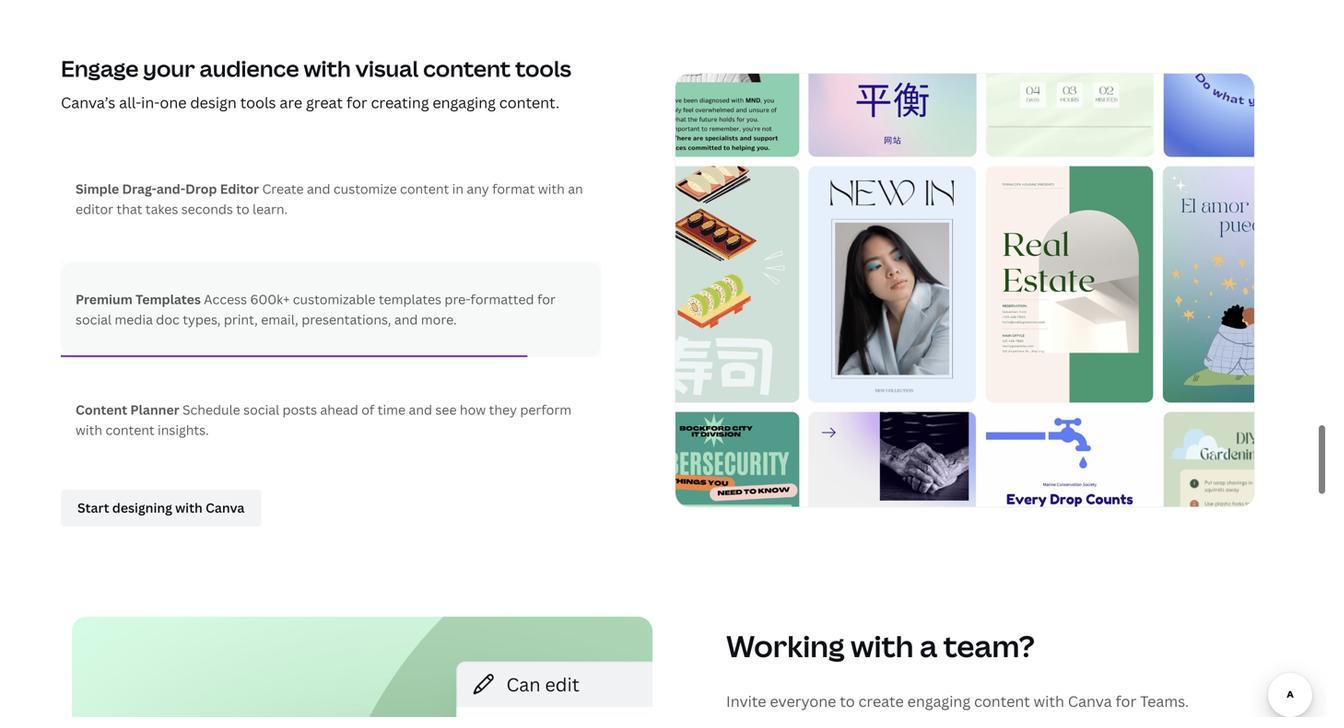 Task type: describe. For each thing, give the bounding box(es) containing it.
content
[[76, 401, 127, 419]]

with inside schedule social posts ahead of time and see how they perform with content insights.
[[76, 422, 102, 439]]

2 vertical spatial for
[[1116, 692, 1137, 712]]

ui - pro templates (6) image
[[675, 73, 1255, 509]]

create
[[262, 180, 304, 198]]

email,
[[261, 311, 298, 328]]

invite
[[726, 692, 766, 712]]

they
[[489, 401, 517, 419]]

working
[[726, 627, 845, 667]]

access 600k+ customizable templates pre-formatted for social media doc types, print, email, presentations, and more.
[[76, 291, 556, 328]]

canva
[[1068, 692, 1112, 712]]

your
[[143, 54, 195, 83]]

create and customize content in any format with an editor that takes seconds to learn.
[[76, 180, 583, 218]]

audience
[[200, 54, 299, 83]]

to inside create and customize content in any format with an editor that takes seconds to learn.
[[236, 200, 249, 218]]

team?
[[943, 627, 1035, 667]]

content inside engage your audience with visual content tools canva's all-in-one design tools are great for creating engaging content.
[[423, 54, 511, 83]]

templates
[[379, 291, 442, 308]]

learn.
[[253, 200, 288, 218]]

visual
[[355, 54, 419, 83]]

simple
[[76, 180, 119, 198]]

social inside access 600k+ customizable templates pre-formatted for social media doc types, print, email, presentations, and more.
[[76, 311, 112, 328]]

everyone
[[770, 692, 836, 712]]

of
[[361, 401, 374, 419]]

drag-
[[122, 180, 157, 198]]

planner
[[130, 401, 179, 419]]

design
[[190, 92, 237, 112]]

content inside create and customize content in any format with an editor that takes seconds to learn.
[[400, 180, 449, 198]]

time
[[378, 401, 406, 419]]

how
[[460, 401, 486, 419]]

customize
[[334, 180, 397, 198]]

see
[[435, 401, 457, 419]]

a
[[920, 627, 937, 667]]

simple drag-and-drop editor
[[76, 180, 259, 198]]

content planner
[[76, 401, 182, 419]]

600k+
[[250, 291, 290, 308]]

with inside create and customize content in any format with an editor that takes seconds to learn.
[[538, 180, 565, 198]]

an
[[568, 180, 583, 198]]

print,
[[224, 311, 258, 328]]

perform
[[520, 401, 572, 419]]

social inside schedule social posts ahead of time and see how they perform with content insights.
[[243, 401, 279, 419]]

invite everyone to create engaging content with canva for teams.
[[726, 692, 1189, 712]]

customizable
[[293, 291, 376, 308]]

create
[[859, 692, 904, 712]]

seconds
[[181, 200, 233, 218]]

media
[[115, 311, 153, 328]]

content inside schedule social posts ahead of time and see how they perform with content insights.
[[105, 422, 155, 439]]

creating
[[371, 92, 429, 112]]

premium templates
[[76, 291, 204, 308]]

content.
[[499, 92, 560, 112]]

great
[[306, 92, 343, 112]]

drop
[[185, 180, 217, 198]]

insights.
[[158, 422, 209, 439]]

with left a at the right
[[851, 627, 914, 667]]

ahead
[[320, 401, 358, 419]]

all-
[[119, 92, 141, 112]]

types,
[[183, 311, 221, 328]]



Task type: vqa. For each thing, say whether or not it's contained in the screenshot.
leftmost engaging
yes



Task type: locate. For each thing, give the bounding box(es) containing it.
content
[[423, 54, 511, 83], [400, 180, 449, 198], [105, 422, 155, 439], [974, 692, 1030, 712]]

content up content.
[[423, 54, 511, 83]]

engaging inside engage your audience with visual content tools canva's all-in-one design tools are great for creating engaging content.
[[433, 92, 496, 112]]

formatted
[[471, 291, 534, 308]]

tools left 'are'
[[240, 92, 276, 112]]

0 horizontal spatial to
[[236, 200, 249, 218]]

more.
[[421, 311, 457, 328]]

engaging right the creating
[[433, 92, 496, 112]]

content down content planner
[[105, 422, 155, 439]]

and-
[[157, 180, 185, 198]]

and inside schedule social posts ahead of time and see how they perform with content insights.
[[409, 401, 432, 419]]

and inside create and customize content in any format with an editor that takes seconds to learn.
[[307, 180, 330, 198]]

templates
[[135, 291, 201, 308]]

with down content
[[76, 422, 102, 439]]

doc
[[156, 311, 180, 328]]

and left see
[[409, 401, 432, 419]]

for
[[346, 92, 367, 112], [537, 291, 556, 308], [1116, 692, 1137, 712]]

0 horizontal spatial engaging
[[433, 92, 496, 112]]

to
[[236, 200, 249, 218], [840, 692, 855, 712]]

social down premium on the top left of page
[[76, 311, 112, 328]]

to down the 'editor'
[[236, 200, 249, 218]]

teams.
[[1140, 692, 1189, 712]]

in
[[452, 180, 464, 198]]

premium
[[76, 291, 133, 308]]

tools up content.
[[515, 54, 571, 83]]

and inside access 600k+ customizable templates pre-formatted for social media doc types, print, email, presentations, and more.
[[394, 311, 418, 328]]

format
[[492, 180, 535, 198]]

access
[[204, 291, 247, 308]]

with left an
[[538, 180, 565, 198]]

1 horizontal spatial tools
[[515, 54, 571, 83]]

engaging down a at the right
[[907, 692, 971, 712]]

for right canva
[[1116, 692, 1137, 712]]

for inside access 600k+ customizable templates pre-formatted for social media doc types, print, email, presentations, and more.
[[537, 291, 556, 308]]

0 horizontal spatial social
[[76, 311, 112, 328]]

for inside engage your audience with visual content tools canva's all-in-one design tools are great for creating engaging content.
[[346, 92, 367, 112]]

engage your audience with visual content tools canva's all-in-one design tools are great for creating engaging content.
[[61, 54, 571, 112]]

0 horizontal spatial tools
[[240, 92, 276, 112]]

takes
[[145, 200, 178, 218]]

1 vertical spatial and
[[394, 311, 418, 328]]

content left in
[[400, 180, 449, 198]]

working with a team?
[[726, 627, 1035, 667]]

1 horizontal spatial to
[[840, 692, 855, 712]]

with
[[304, 54, 351, 83], [538, 180, 565, 198], [76, 422, 102, 439], [851, 627, 914, 667], [1034, 692, 1064, 712]]

presentations,
[[302, 311, 391, 328]]

0 vertical spatial social
[[76, 311, 112, 328]]

schedule
[[182, 401, 240, 419]]

to left create
[[840, 692, 855, 712]]

engage
[[61, 54, 139, 83]]

one
[[160, 92, 187, 112]]

1 vertical spatial tools
[[240, 92, 276, 112]]

for right the 'formatted'
[[537, 291, 556, 308]]

with up great
[[304, 54, 351, 83]]

and right create
[[307, 180, 330, 198]]

pre-
[[445, 291, 471, 308]]

2 horizontal spatial for
[[1116, 692, 1137, 712]]

1 horizontal spatial engaging
[[907, 692, 971, 712]]

schedule social posts ahead of time and see how they perform with content insights.
[[76, 401, 572, 439]]

content down team?
[[974, 692, 1030, 712]]

1 horizontal spatial for
[[537, 291, 556, 308]]

with inside engage your audience with visual content tools canva's all-in-one design tools are great for creating engaging content.
[[304, 54, 351, 83]]

tools
[[515, 54, 571, 83], [240, 92, 276, 112]]

canva's
[[61, 92, 115, 112]]

social left posts
[[243, 401, 279, 419]]

social
[[76, 311, 112, 328], [243, 401, 279, 419]]

1 vertical spatial engaging
[[907, 692, 971, 712]]

that
[[117, 200, 142, 218]]

any
[[467, 180, 489, 198]]

and down templates
[[394, 311, 418, 328]]

0 vertical spatial and
[[307, 180, 330, 198]]

in-
[[141, 92, 160, 112]]

for right great
[[346, 92, 367, 112]]

with left canva
[[1034, 692, 1064, 712]]

posts
[[283, 401, 317, 419]]

1 vertical spatial to
[[840, 692, 855, 712]]

and
[[307, 180, 330, 198], [394, 311, 418, 328], [409, 401, 432, 419]]

editor
[[76, 200, 113, 218]]

1 vertical spatial social
[[243, 401, 279, 419]]

0 vertical spatial for
[[346, 92, 367, 112]]

2 vertical spatial and
[[409, 401, 432, 419]]

editor
[[220, 180, 259, 198]]

0 vertical spatial to
[[236, 200, 249, 218]]

1 horizontal spatial social
[[243, 401, 279, 419]]

are
[[280, 92, 302, 112]]

0 horizontal spatial for
[[346, 92, 367, 112]]

0 vertical spatial tools
[[515, 54, 571, 83]]

engaging
[[433, 92, 496, 112], [907, 692, 971, 712]]

0 vertical spatial engaging
[[433, 92, 496, 112]]

1 vertical spatial for
[[537, 291, 556, 308]]



